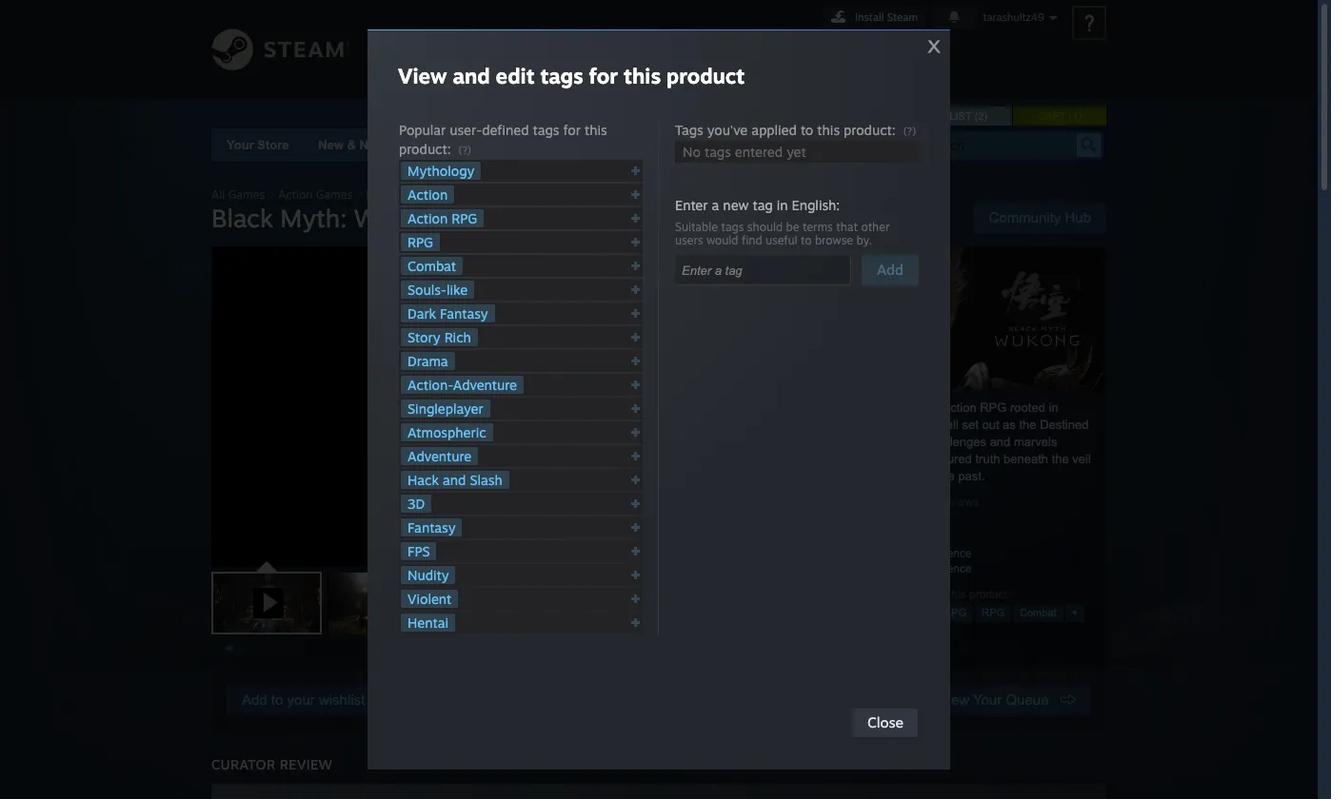 Task type: describe. For each thing, give the bounding box(es) containing it.
shall
[[933, 418, 959, 432]]

popular inside popular user-defined tags for this product:
[[399, 122, 446, 138]]

rpg inside black myth: wukong is an action rpg rooted in chinese mythology. you shall set out as the destined one to venture into the challenges and marvels ahead, to uncover the obscured truth beneath the veil of a glorious legend from the past.
[[980, 401, 1007, 415]]

your
[[287, 692, 315, 709]]

applied
[[752, 122, 797, 138]]

action down game science game science
[[912, 608, 941, 619]]

as
[[1003, 418, 1016, 432]]

fps
[[408, 544, 430, 560]]

rpg down game science game science
[[944, 608, 967, 619]]

rpg down black myth: wukong "link"
[[408, 234, 433, 250]]

user
[[915, 496, 937, 510]]

community
[[989, 210, 1061, 226]]

view and edit tags for this product
[[398, 63, 745, 89]]

black for black myth: wukong
[[211, 203, 273, 233]]

dark fantasy
[[408, 306, 488, 322]]

categories
[[457, 138, 521, 152]]

cart
[[1038, 110, 1066, 122]]

1 vertical spatial your
[[973, 692, 1002, 709]]

0 vertical spatial action rpg link
[[401, 210, 484, 228]]

dark
[[408, 306, 436, 322]]

atmospheric link
[[401, 424, 493, 442]]

beneath
[[1004, 452, 1049, 467]]

drama
[[408, 353, 448, 370]]

chat
[[708, 41, 749, 60]]

view your queue
[[939, 692, 1061, 709]]

add
[[242, 692, 267, 709]]

action down mythology
[[408, 187, 448, 203]]

1 vertical spatial (?)
[[459, 144, 471, 157]]

venture
[[839, 435, 880, 450]]

wukong for black myth: wukong is an action rpg rooted in chinese mythology. you shall set out as the destined one to venture into the challenges and marvels ahead, to uncover the obscured truth beneath the veil of a glorious legend from the past.
[[866, 401, 911, 415]]

1 vertical spatial popular
[[798, 589, 837, 602]]

tags
[[675, 122, 704, 138]]

1 games from the left
[[228, 188, 265, 202]]

Enter a tag text field
[[682, 259, 844, 283]]

adventure link
[[401, 448, 478, 466]]

1 > from the left
[[268, 188, 275, 202]]

tags you've applied to this product: (?) no tags entered yet
[[675, 122, 916, 160]]

review
[[280, 757, 333, 773]]

install steam
[[855, 10, 918, 24]]

in inside black myth: wukong is an action rpg rooted in chinese mythology. you shall set out as the destined one to venture into the challenges and marvels ahead, to uncover the obscured truth beneath the veil of a glorious legend from the past.
[[1049, 401, 1059, 415]]

0 vertical spatial adventure
[[453, 377, 517, 393]]

this down view and edit tags for this product
[[585, 122, 607, 138]]

in inside enter a new tag in english: suitable tags should be terms that other users would find useful to browse by.
[[777, 197, 788, 213]]

black myth: wukong is an action rpg rooted in chinese mythology. you shall set out as the destined one to venture into the challenges and marvels ahead, to uncover the obscured truth beneath the veil of a glorious legend from the past.
[[798, 401, 1091, 484]]

a inside enter a new tag in english: suitable tags should be terms that other users would find useful to browse by.
[[712, 197, 719, 213]]

0 vertical spatial for
[[589, 63, 618, 89]]

into
[[883, 435, 903, 450]]

ahead,
[[798, 452, 836, 467]]

no user reviews
[[897, 496, 979, 510]]

chat link
[[702, 0, 755, 65]]

all games link
[[211, 188, 265, 202]]

from
[[910, 470, 934, 484]]

tags inside 'tags you've applied to this product: (?) no tags entered yet'
[[705, 144, 731, 160]]

would
[[707, 233, 739, 248]]

product: inside 'tags you've applied to this product: (?) no tags entered yet'
[[844, 122, 896, 138]]

to inside enter a new tag in english: suitable tags should be terms that other users would find useful to browse by.
[[801, 233, 812, 248]]

0 vertical spatial fantasy
[[440, 306, 488, 322]]

0 vertical spatial wukong
[[432, 188, 476, 202]]

2 horizontal spatial for
[[932, 589, 945, 602]]

reviews
[[940, 496, 979, 510]]

that
[[836, 220, 858, 234]]

myth: for black myth: wukong is an action rpg rooted in chinese mythology. you shall set out as the destined one to venture into the challenges and marvels ahead, to uncover the obscured truth beneath the veil of a glorious legend from the past.
[[832, 401, 862, 415]]

enter
[[675, 197, 708, 213]]

install
[[855, 10, 884, 24]]

1 vertical spatial product:
[[399, 141, 451, 157]]

view your queue link
[[924, 686, 1091, 716]]

action-adventure
[[408, 377, 517, 393]]

your store
[[227, 138, 289, 152]]

2 > from the left
[[356, 188, 363, 202]]

0 vertical spatial rpg link
[[401, 233, 440, 251]]

rpg down action link
[[452, 210, 477, 227]]

0 horizontal spatial your
[[227, 138, 254, 152]]

2 horizontal spatial product:
[[970, 589, 1011, 602]]

souls-like link
[[401, 281, 474, 299]]

and for edit
[[453, 63, 490, 89]]

dark fantasy link
[[401, 305, 495, 323]]

labs link
[[700, 129, 760, 162]]

0 horizontal spatial tarashultz49
[[579, 41, 695, 60]]

fantasy link
[[401, 519, 462, 537]]

queue
[[1006, 692, 1049, 709]]

0 vertical spatial combat
[[408, 258, 456, 274]]

store
[[257, 138, 289, 152]]

2 game from the top
[[897, 563, 928, 576]]

1
[[1073, 110, 1078, 122]]

rooted
[[1010, 401, 1046, 415]]

drama link
[[401, 352, 455, 370]]

no inside 'tags you've applied to this product: (?) no tags entered yet'
[[683, 144, 701, 160]]

shop
[[591, 138, 622, 152]]

the down obscured in the bottom of the page
[[938, 470, 955, 484]]

1 vertical spatial adventure
[[408, 449, 472, 465]]

you've
[[707, 122, 748, 138]]

0 vertical spatial myth:
[[398, 188, 429, 202]]

view for view and edit tags for this product
[[398, 63, 447, 89]]

0 horizontal spatial combat link
[[401, 257, 463, 275]]

action
[[944, 401, 977, 415]]

challenges
[[927, 435, 987, 450]]

this down game science game science
[[949, 589, 966, 602]]

product
[[667, 63, 745, 89]]

tarashultz49 link
[[572, 0, 702, 69]]

violent
[[408, 591, 452, 608]]

story rich link
[[401, 329, 478, 347]]

action rpg for rightmost action rpg link
[[912, 608, 967, 619]]

all
[[211, 188, 225, 202]]

by.
[[857, 233, 872, 248]]

terms
[[803, 220, 833, 234]]

one
[[798, 435, 821, 450]]

mythology.
[[847, 418, 906, 432]]

community
[[471, 41, 566, 60]]

store
[[409, 41, 457, 60]]

points
[[550, 138, 588, 152]]

store link
[[402, 0, 464, 69]]



Task type: locate. For each thing, give the bounding box(es) containing it.
game
[[897, 548, 928, 561], [897, 563, 928, 576]]

0 horizontal spatial (?)
[[459, 144, 471, 157]]

this inside 'tags you've applied to this product: (?) no tags entered yet'
[[817, 122, 840, 138]]

2 vertical spatial myth:
[[832, 401, 862, 415]]

1 horizontal spatial action rpg
[[912, 608, 967, 619]]

in right tag
[[777, 197, 788, 213]]

( right cart
[[1069, 110, 1073, 122]]

1 horizontal spatial popular user-defined tags for this product:
[[798, 589, 1011, 602]]

you
[[909, 418, 930, 432]]

no left user
[[897, 496, 912, 510]]

0 horizontal spatial action rpg link
[[401, 210, 484, 228]]

and left edit
[[453, 63, 490, 89]]

1 vertical spatial game
[[897, 563, 928, 576]]

tags down game science game science
[[907, 589, 929, 602]]

1 horizontal spatial product:
[[844, 122, 896, 138]]

entered
[[735, 144, 783, 160]]

find
[[742, 233, 762, 248]]

0 horizontal spatial combat
[[408, 258, 456, 274]]

like
[[447, 282, 468, 298]]

1 horizontal spatial combat
[[1020, 608, 1057, 619]]

myth: up chinese
[[832, 401, 862, 415]]

(?) up mythology
[[459, 144, 471, 157]]

0 vertical spatial (?)
[[903, 125, 916, 138]]

1 horizontal spatial (?)
[[903, 125, 916, 138]]

community hub
[[989, 210, 1091, 226]]

1 vertical spatial rpg link
[[975, 605, 1011, 623]]

myth: down mythology
[[398, 188, 429, 202]]

a inside black myth: wukong is an action rpg rooted in chinese mythology. you shall set out as the destined one to venture into the challenges and marvels ahead, to uncover the obscured truth beneath the veil of a glorious legend from the past.
[[812, 470, 819, 484]]

combat link up souls-
[[401, 257, 463, 275]]

0 horizontal spatial a
[[712, 197, 719, 213]]

games right the all
[[228, 188, 265, 202]]

1 vertical spatial fantasy
[[408, 520, 456, 536]]

2 science from the top
[[931, 563, 972, 576]]

wishlist                 ( 2 )
[[923, 110, 988, 122]]

english:
[[792, 197, 840, 213]]

wishlist
[[923, 110, 972, 122]]

0 horizontal spatial no
[[683, 144, 701, 160]]

1 vertical spatial and
[[990, 435, 1011, 450]]

an
[[927, 401, 940, 415]]

> up black myth: wukong
[[356, 188, 363, 202]]

2 game science link from the top
[[897, 563, 972, 576]]

1 horizontal spatial in
[[1049, 401, 1059, 415]]

black for black myth: wukong is an action rpg rooted in chinese mythology. you shall set out as the destined one to venture into the challenges and marvels ahead, to uncover the obscured truth beneath the veil of a glorious legend from the past.
[[798, 401, 828, 415]]

tags right 'categories'
[[533, 122, 559, 138]]

to up the glorious
[[839, 452, 850, 467]]

black myth: wukong link
[[366, 188, 476, 202]]

view down 'store'
[[398, 63, 447, 89]]

black up chinese
[[798, 401, 828, 415]]

your left the queue
[[973, 692, 1002, 709]]

rpg
[[452, 210, 477, 227], [408, 234, 433, 250], [980, 401, 1007, 415], [944, 608, 967, 619], [982, 608, 1005, 619]]

game science game science
[[897, 548, 972, 576]]

story
[[408, 330, 441, 346]]

0 horizontal spatial popular
[[399, 122, 446, 138]]

+
[[1072, 608, 1078, 619]]

the down rooted
[[1019, 418, 1037, 432]]

and
[[453, 63, 490, 89], [990, 435, 1011, 450], [443, 472, 466, 489]]

0 vertical spatial view
[[398, 63, 447, 89]]

myth:
[[398, 188, 429, 202], [280, 203, 347, 233], [832, 401, 862, 415]]

game science link
[[897, 548, 972, 561], [897, 563, 972, 576]]

2 vertical spatial wukong
[[866, 401, 911, 415]]

for left shop
[[563, 122, 581, 138]]

1 vertical spatial popular user-defined tags for this product:
[[798, 589, 1011, 602]]

and for slash
[[443, 472, 466, 489]]

wukong
[[432, 188, 476, 202], [354, 203, 450, 233], [866, 401, 911, 415]]

1 vertical spatial tarashultz49
[[579, 41, 695, 60]]

a right 'of' at right bottom
[[812, 470, 819, 484]]

wukong inside black myth: wukong is an action rpg rooted in chinese mythology. you shall set out as the destined one to venture into the challenges and marvels ahead, to uncover the obscured truth beneath the veil of a glorious legend from the past.
[[866, 401, 911, 415]]

add to your wishlist link
[[227, 686, 380, 716]]

user-
[[450, 122, 482, 138], [841, 589, 867, 602]]

( right wishlist
[[975, 110, 978, 122]]

wukong down mythology
[[432, 188, 476, 202]]

for inside popular user-defined tags for this product:
[[563, 122, 581, 138]]

2 vertical spatial for
[[932, 589, 945, 602]]

3d link
[[401, 495, 432, 513]]

0 horizontal spatial myth:
[[280, 203, 347, 233]]

0 horizontal spatial black
[[211, 203, 273, 233]]

0 horizontal spatial action rpg
[[408, 210, 477, 227]]

search text field
[[925, 133, 1072, 158]]

2 vertical spatial and
[[443, 472, 466, 489]]

your left store
[[227, 138, 254, 152]]

add to your wishlist
[[242, 692, 365, 709]]

0 vertical spatial popular user-defined tags for this product:
[[399, 122, 607, 157]]

support link
[[755, 0, 838, 65]]

0 vertical spatial game science link
[[897, 548, 972, 561]]

hack and slash link
[[401, 471, 509, 490]]

) for 1
[[1078, 110, 1082, 122]]

action-
[[408, 377, 453, 393]]

2 horizontal spatial myth:
[[832, 401, 862, 415]]

> right "all games" link
[[268, 188, 275, 202]]

tags down "new" on the right top of the page
[[721, 220, 744, 234]]

1 horizontal spatial games
[[316, 188, 353, 202]]

and down as
[[990, 435, 1011, 450]]

0 horizontal spatial view
[[398, 63, 447, 89]]

2 horizontal spatial black
[[798, 401, 828, 415]]

1 horizontal spatial combat link
[[1013, 605, 1063, 623]]

1 horizontal spatial (
[[1069, 110, 1073, 122]]

1 horizontal spatial tarashultz49
[[983, 10, 1045, 24]]

destined
[[1040, 418, 1089, 432]]

myth: for black myth: wukong
[[280, 203, 347, 233]]

black inside black myth: wukong is an action rpg rooted in chinese mythology. you shall set out as the destined one to venture into the challenges and marvels ahead, to uncover the obscured truth beneath the veil of a glorious legend from the past.
[[798, 401, 828, 415]]

new & noteworthy link
[[318, 138, 428, 152]]

0 horizontal spatial >
[[268, 188, 275, 202]]

0 horizontal spatial popular user-defined tags for this product:
[[399, 122, 607, 157]]

action rpg link down action link
[[401, 210, 484, 228]]

1 vertical spatial in
[[1049, 401, 1059, 415]]

hack and slash
[[408, 472, 503, 489]]

to down chinese
[[825, 435, 835, 450]]

product: up mythology
[[399, 141, 451, 157]]

action rpg down action link
[[408, 210, 477, 227]]

combat link
[[401, 257, 463, 275], [1013, 605, 1063, 623]]

no
[[683, 144, 701, 160], [897, 496, 912, 510]]

0 horizontal spatial rpg link
[[401, 233, 440, 251]]

view left the queue
[[939, 692, 970, 709]]

and inside black myth: wukong is an action rpg rooted in chinese mythology. you shall set out as the destined one to venture into the challenges and marvels ahead, to uncover the obscured truth beneath the veil of a glorious legend from the past.
[[990, 435, 1011, 450]]

this left product
[[624, 63, 661, 89]]

0 horizontal spatial defined
[[482, 122, 529, 138]]

(?) left search text field
[[903, 125, 916, 138]]

)
[[984, 110, 988, 122], [1078, 110, 1082, 122]]

noteworthy
[[359, 138, 428, 152]]

2 vertical spatial product:
[[970, 589, 1011, 602]]

action-adventure link
[[401, 376, 524, 394]]

1 horizontal spatial view
[[939, 692, 970, 709]]

) for 2
[[984, 110, 988, 122]]

rpg link left +
[[975, 605, 1011, 623]]

support
[[762, 41, 831, 60]]

hack
[[408, 472, 439, 489]]

popular user-defined tags for this product: down edit
[[399, 122, 607, 157]]

labs
[[715, 138, 744, 152]]

souls-
[[408, 282, 447, 298]]

defined down edit
[[482, 122, 529, 138]]

fantasy up fps
[[408, 520, 456, 536]]

1 ( from the left
[[975, 110, 978, 122]]

1 vertical spatial a
[[812, 470, 819, 484]]

and down adventure link
[[443, 472, 466, 489]]

yet
[[787, 144, 806, 160]]

1 horizontal spatial user-
[[841, 589, 867, 602]]

adventure down atmospheric
[[408, 449, 472, 465]]

myth: down 'action games' link
[[280, 203, 347, 233]]

tags
[[540, 63, 583, 89], [533, 122, 559, 138], [705, 144, 731, 160], [721, 220, 744, 234], [907, 589, 929, 602]]

1 vertical spatial action rpg
[[912, 608, 967, 619]]

action games link
[[278, 188, 353, 202]]

rpg link down black myth: wukong "link"
[[401, 233, 440, 251]]

to right add
[[271, 692, 283, 709]]

to up yet
[[801, 122, 814, 138]]

games up black myth: wukong
[[316, 188, 353, 202]]

1 vertical spatial view
[[939, 692, 970, 709]]

1 ) from the left
[[984, 110, 988, 122]]

1 vertical spatial for
[[563, 122, 581, 138]]

install steam link
[[822, 6, 927, 29]]

combat link left +
[[1013, 605, 1063, 623]]

0 horizontal spatial for
[[563, 122, 581, 138]]

0 vertical spatial action rpg
[[408, 210, 477, 227]]

1 horizontal spatial >
[[356, 188, 363, 202]]

myth: inside black myth: wukong is an action rpg rooted in chinese mythology. you shall set out as the destined one to venture into the challenges and marvels ahead, to uncover the obscured truth beneath the veil of a glorious legend from the past.
[[832, 401, 862, 415]]

rpg left +
[[982, 608, 1005, 619]]

1 vertical spatial black
[[211, 203, 273, 233]]

the up from
[[901, 452, 918, 467]]

( for 1
[[1069, 110, 1073, 122]]

>
[[268, 188, 275, 202], [356, 188, 363, 202]]

science
[[931, 548, 972, 561], [931, 563, 972, 576]]

atmospheric
[[408, 425, 486, 441]]

0 vertical spatial your
[[227, 138, 254, 152]]

1 game from the top
[[897, 548, 928, 561]]

combat up souls-
[[408, 258, 456, 274]]

the left veil
[[1052, 452, 1069, 467]]

action up black myth: wukong
[[278, 188, 313, 202]]

1 horizontal spatial action rpg link
[[905, 605, 974, 623]]

0 vertical spatial black
[[366, 188, 395, 202]]

0 vertical spatial user-
[[450, 122, 482, 138]]

black myth: wukong
[[211, 203, 450, 233]]

for up shop
[[589, 63, 618, 89]]

for
[[589, 63, 618, 89], [563, 122, 581, 138], [932, 589, 945, 602]]

browse
[[815, 233, 853, 248]]

action down action link
[[408, 210, 448, 227]]

popular user-defined tags for this product: down game science game science
[[798, 589, 1011, 602]]

no down tags
[[683, 144, 701, 160]]

hentai
[[408, 615, 449, 631]]

hub
[[1065, 210, 1091, 226]]

2 games from the left
[[316, 188, 353, 202]]

action rpg link
[[401, 210, 484, 228], [905, 605, 974, 623]]

0 vertical spatial science
[[931, 548, 972, 561]]

(?) inside 'tags you've applied to this product: (?) no tags entered yet'
[[903, 125, 916, 138]]

in up destined
[[1049, 401, 1059, 415]]

edit
[[496, 63, 535, 89]]

0 vertical spatial no
[[683, 144, 701, 160]]

product: left wishlist
[[844, 122, 896, 138]]

the down "you"
[[907, 435, 924, 450]]

fantasy inside "link"
[[408, 520, 456, 536]]

1 horizontal spatial popular
[[798, 589, 837, 602]]

your store link
[[227, 138, 289, 152]]

close
[[868, 714, 904, 732]]

1 horizontal spatial a
[[812, 470, 819, 484]]

3d
[[408, 496, 425, 512]]

curator
[[211, 757, 276, 773]]

black left action link
[[366, 188, 395, 202]]

a left "new" on the right top of the page
[[712, 197, 719, 213]]

0 horizontal spatial (
[[975, 110, 978, 122]]

action rpg link down game science game science
[[905, 605, 974, 623]]

other
[[861, 220, 890, 234]]

action
[[408, 187, 448, 203], [278, 188, 313, 202], [408, 210, 448, 227], [912, 608, 941, 619]]

fantasy up rich
[[440, 306, 488, 322]]

0 vertical spatial in
[[777, 197, 788, 213]]

rpg up out
[[980, 401, 1007, 415]]

popular
[[399, 122, 446, 138], [798, 589, 837, 602]]

violent link
[[401, 590, 458, 609]]

0 vertical spatial and
[[453, 63, 490, 89]]

2 ( from the left
[[1069, 110, 1073, 122]]

this right the applied
[[817, 122, 840, 138]]

wukong down black myth: wukong "link"
[[354, 203, 450, 233]]

2 ) from the left
[[1078, 110, 1082, 122]]

for down game science game science
[[932, 589, 945, 602]]

tag
[[753, 197, 773, 213]]

action rpg for top action rpg link
[[408, 210, 477, 227]]

1 horizontal spatial )
[[1078, 110, 1082, 122]]

your
[[227, 138, 254, 152], [973, 692, 1002, 709]]

categories link
[[457, 138, 521, 152]]

) up search text field
[[984, 110, 988, 122]]

0 horizontal spatial in
[[777, 197, 788, 213]]

tags down you've
[[705, 144, 731, 160]]

suitable
[[675, 220, 718, 234]]

action rpg down game science game science
[[912, 608, 967, 619]]

product: down game science game science
[[970, 589, 1011, 602]]

wukong up mythology.
[[866, 401, 911, 415]]

0 horizontal spatial games
[[228, 188, 265, 202]]

nudity link
[[401, 567, 456, 585]]

) right cart
[[1078, 110, 1082, 122]]

0 horizontal spatial product:
[[399, 141, 451, 157]]

0 vertical spatial game
[[897, 548, 928, 561]]

tags inside popular user-defined tags for this product:
[[533, 122, 559, 138]]

0 horizontal spatial user-
[[450, 122, 482, 138]]

view for view your queue
[[939, 692, 970, 709]]

souls-like
[[408, 282, 468, 298]]

( for 2
[[975, 110, 978, 122]]

0 vertical spatial popular
[[399, 122, 446, 138]]

adventure up singleplayer link
[[453, 377, 517, 393]]

1 horizontal spatial rpg link
[[975, 605, 1011, 623]]

1 horizontal spatial no
[[897, 496, 912, 510]]

wukong for black myth: wukong
[[354, 203, 450, 233]]

to inside 'tags you've applied to this product: (?) no tags entered yet'
[[801, 122, 814, 138]]

(?)
[[903, 125, 916, 138], [459, 144, 471, 157]]

defined down game science game science
[[867, 589, 904, 602]]

1 science from the top
[[931, 548, 972, 561]]

be
[[786, 220, 800, 234]]

0 vertical spatial tarashultz49
[[983, 10, 1045, 24]]

1 horizontal spatial black
[[366, 188, 395, 202]]

1 vertical spatial user-
[[841, 589, 867, 602]]

legend
[[869, 470, 906, 484]]

1 vertical spatial game science link
[[897, 563, 972, 576]]

1 game science link from the top
[[897, 548, 972, 561]]

enter a new tag in english: suitable tags should be terms that other users would find useful to browse by.
[[675, 197, 890, 248]]

combat left +
[[1020, 608, 1057, 619]]

1 vertical spatial no
[[897, 496, 912, 510]]

1 horizontal spatial defined
[[867, 589, 904, 602]]

chinese
[[798, 418, 844, 432]]

marvels
[[1014, 435, 1058, 450]]

1 vertical spatial wukong
[[354, 203, 450, 233]]

community link
[[464, 0, 572, 69]]

0 vertical spatial product:
[[844, 122, 896, 138]]

tags right edit
[[540, 63, 583, 89]]

mythology link
[[401, 162, 481, 180]]

points shop
[[550, 138, 622, 152]]

1 vertical spatial science
[[931, 563, 972, 576]]

1 vertical spatial combat link
[[1013, 605, 1063, 623]]

action rpg
[[408, 210, 477, 227], [912, 608, 967, 619]]

new
[[723, 197, 749, 213]]

1 vertical spatial combat
[[1020, 608, 1057, 619]]

1 horizontal spatial myth:
[[398, 188, 429, 202]]

to right be
[[801, 233, 812, 248]]

black down "all games" link
[[211, 203, 273, 233]]

&
[[347, 138, 356, 152]]

defined
[[482, 122, 529, 138], [867, 589, 904, 602]]

0 vertical spatial defined
[[482, 122, 529, 138]]

tags inside enter a new tag in english: suitable tags should be terms that other users would find useful to browse by.
[[721, 220, 744, 234]]



Task type: vqa. For each thing, say whether or not it's contained in the screenshot.
Curator
yes



